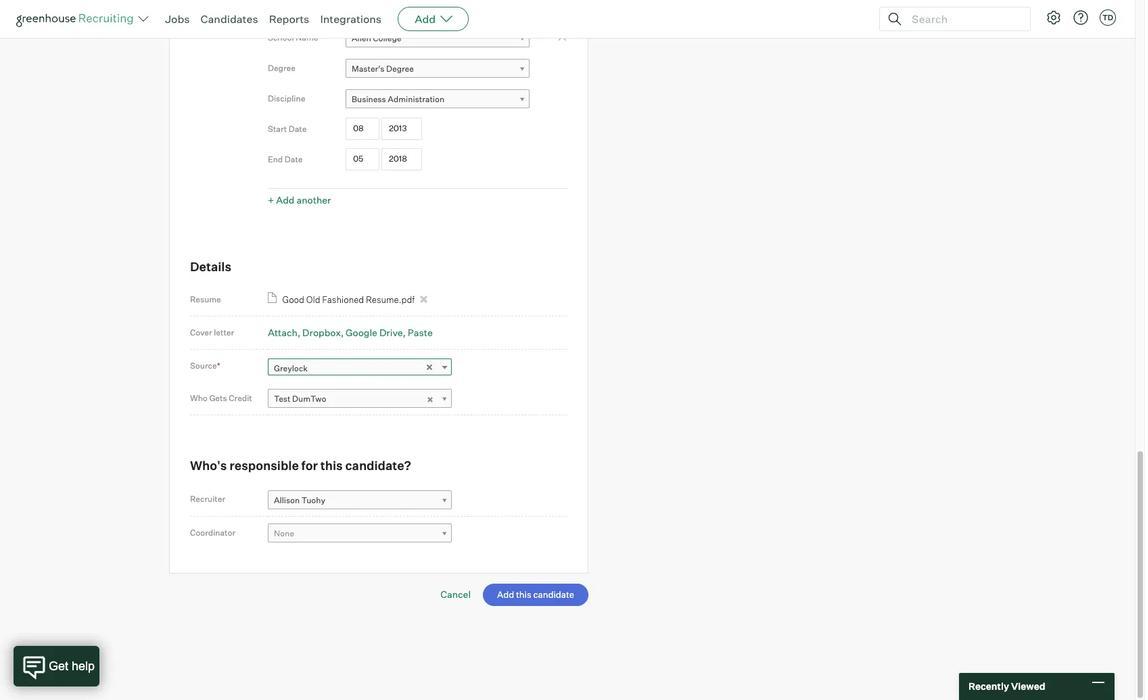 Task type: vqa. For each thing, say whether or not it's contained in the screenshot.
Dumtwo
yes



Task type: describe. For each thing, give the bounding box(es) containing it.
college
[[373, 33, 402, 43]]

details
[[190, 259, 232, 274]]

drive
[[380, 327, 403, 339]]

name
[[296, 32, 318, 43]]

start date
[[268, 124, 307, 134]]

good
[[283, 295, 305, 306]]

candidates
[[201, 12, 258, 26]]

good old fashioned resume.pdf
[[283, 295, 415, 306]]

td
[[1103, 13, 1114, 22]]

source
[[190, 361, 217, 371]]

greylock
[[274, 363, 308, 373]]

candidates link
[[201, 12, 258, 26]]

who's
[[190, 458, 227, 473]]

test dumtwo
[[274, 394, 327, 404]]

school name
[[268, 32, 318, 43]]

resume.pdf
[[366, 295, 415, 306]]

paste
[[408, 327, 433, 339]]

add button
[[398, 7, 469, 31]]

none link
[[268, 524, 452, 544]]

test
[[274, 394, 291, 404]]

MM text field
[[346, 148, 380, 170]]

+ add another link
[[268, 194, 331, 206]]

google
[[346, 327, 378, 339]]

degree inside master's degree link
[[386, 63, 414, 74]]

school
[[268, 32, 294, 43]]

dropbox
[[303, 327, 341, 339]]

cover
[[190, 328, 212, 338]]

jobs link
[[165, 12, 190, 26]]

who's responsible for this candidate?
[[190, 458, 411, 473]]

business administration
[[352, 94, 445, 104]]

+
[[268, 194, 274, 206]]

fashioned
[[322, 295, 364, 306]]

start
[[268, 124, 287, 134]]

yyyy text field for start date
[[382, 118, 422, 140]]

letter
[[214, 328, 234, 338]]

allison tuohy link
[[268, 490, 452, 510]]

education
[[190, 29, 229, 39]]

paste link
[[408, 327, 433, 339]]

integrations
[[320, 12, 382, 26]]

date for end date
[[285, 154, 303, 164]]

configure image
[[1046, 9, 1063, 26]]

gets
[[209, 393, 227, 403]]

recently viewed
[[969, 681, 1046, 693]]

MM text field
[[346, 118, 380, 140]]

attach link
[[268, 327, 301, 339]]

dumtwo
[[292, 394, 327, 404]]

+ add another
[[268, 194, 331, 206]]

reports
[[269, 12, 310, 26]]

dropbox link
[[303, 327, 344, 339]]

resume
[[190, 295, 221, 305]]



Task type: locate. For each thing, give the bounding box(es) containing it.
candidate?
[[346, 458, 411, 473]]

business administration link
[[346, 89, 530, 109]]

2 yyyy text field from the top
[[382, 148, 422, 170]]

source *
[[190, 361, 220, 371]]

0 vertical spatial date
[[289, 124, 307, 134]]

reports link
[[269, 12, 310, 26]]

0 vertical spatial add
[[415, 12, 436, 26]]

allison tuohy
[[274, 495, 326, 505]]

who
[[190, 393, 208, 403]]

attach dropbox google drive paste
[[268, 327, 433, 339]]

administration
[[388, 94, 445, 104]]

date
[[289, 124, 307, 134], [285, 154, 303, 164]]

date right the start
[[289, 124, 307, 134]]

attach
[[268, 327, 298, 339]]

1 horizontal spatial add
[[415, 12, 436, 26]]

recently
[[969, 681, 1010, 693]]

cover letter
[[190, 328, 234, 338]]

recruiter
[[190, 494, 225, 504]]

greylock link
[[268, 358, 452, 378]]

yyyy text field for end date
[[382, 148, 422, 170]]

add inside popup button
[[415, 12, 436, 26]]

coordinator
[[190, 528, 236, 538]]

credit
[[229, 393, 252, 403]]

1 yyyy text field from the top
[[382, 118, 422, 140]]

for
[[302, 458, 318, 473]]

who gets credit
[[190, 393, 252, 403]]

responsible
[[230, 458, 299, 473]]

greenhouse recruiting image
[[16, 11, 138, 27]]

master's
[[352, 63, 385, 74]]

add up allen college link
[[415, 12, 436, 26]]

jobs
[[165, 12, 190, 26]]

date right end
[[285, 154, 303, 164]]

allen college
[[352, 33, 402, 43]]

degree up business administration
[[386, 63, 414, 74]]

0 vertical spatial yyyy text field
[[382, 118, 422, 140]]

cancel link
[[441, 589, 471, 601]]

allen
[[352, 33, 371, 43]]

discipline
[[268, 93, 305, 103]]

*
[[217, 361, 220, 371]]

cancel
[[441, 589, 471, 601]]

1 vertical spatial date
[[285, 154, 303, 164]]

end
[[268, 154, 283, 164]]

allen college link
[[346, 28, 530, 48]]

Search text field
[[909, 9, 1019, 29]]

google drive link
[[346, 327, 406, 339]]

viewed
[[1012, 681, 1046, 693]]

degree down 'school'
[[268, 63, 296, 73]]

test dumtwo link
[[268, 389, 452, 409]]

master's degree link
[[346, 59, 530, 78]]

1 vertical spatial yyyy text field
[[382, 148, 422, 170]]

add inside education element
[[276, 194, 295, 206]]

end date
[[268, 154, 303, 164]]

business
[[352, 94, 386, 104]]

None submit
[[483, 584, 589, 607]]

master's degree
[[352, 63, 414, 74]]

1 horizontal spatial degree
[[386, 63, 414, 74]]

0 horizontal spatial degree
[[268, 63, 296, 73]]

None file field
[[16, 633, 187, 647], [0, 650, 171, 664], [16, 633, 187, 647], [0, 650, 171, 664]]

degree
[[268, 63, 296, 73], [386, 63, 414, 74]]

add
[[415, 12, 436, 26], [276, 194, 295, 206]]

yyyy text field down business administration
[[382, 118, 422, 140]]

YYYY text field
[[382, 118, 422, 140], [382, 148, 422, 170]]

another
[[297, 194, 331, 206]]

add right the +
[[276, 194, 295, 206]]

integrations link
[[320, 12, 382, 26]]

education element
[[268, 22, 568, 210]]

td button
[[1101, 9, 1117, 26]]

old
[[306, 295, 320, 306]]

this
[[321, 458, 343, 473]]

date for start date
[[289, 124, 307, 134]]

td button
[[1098, 7, 1119, 28]]

tuohy
[[302, 495, 326, 505]]

1 vertical spatial add
[[276, 194, 295, 206]]

0 horizontal spatial add
[[276, 194, 295, 206]]

none
[[274, 529, 294, 539]]

yyyy text field right mm text field
[[382, 148, 422, 170]]

allison
[[274, 495, 300, 505]]



